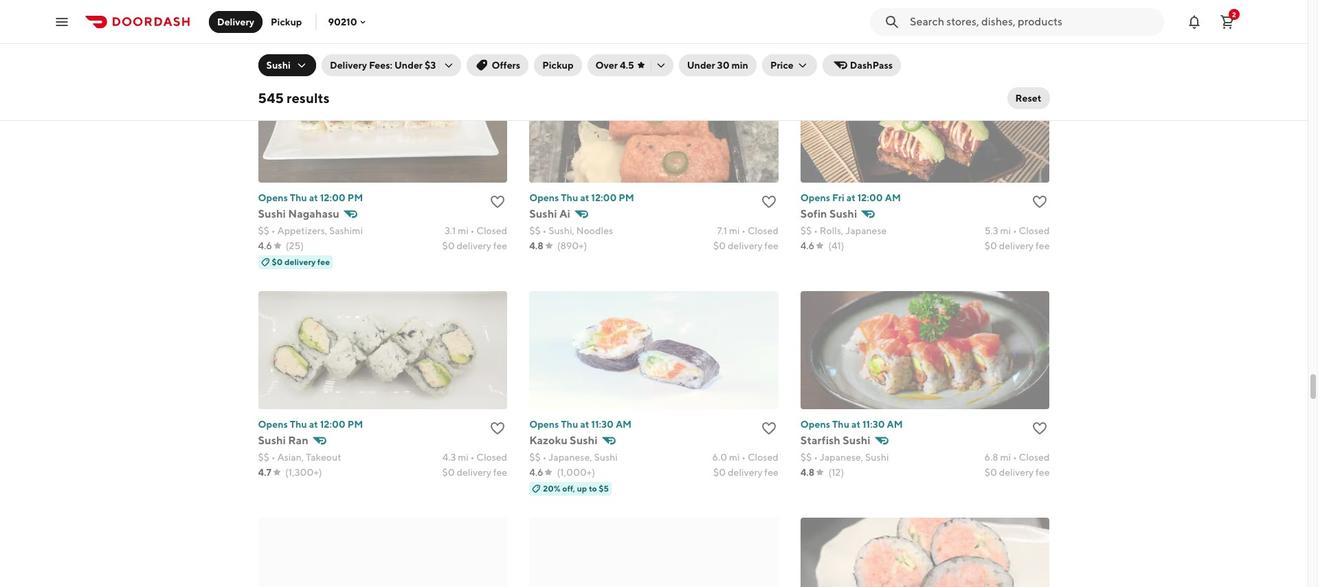 Task type: locate. For each thing, give the bounding box(es) containing it.
mi for sushi nagahasu
[[458, 225, 469, 236]]

$$ down sushi ai
[[529, 225, 541, 236]]

kazoku
[[529, 434, 568, 447]]

0 horizontal spatial 11:30
[[591, 419, 614, 430]]

under inside button
[[687, 60, 715, 71]]

opens for starfish sushi
[[801, 419, 830, 430]]

(1,000+)
[[557, 467, 595, 478]]

delivery down 6.0 mi • closed
[[728, 467, 763, 478]]

$$ • japanese, sushi up (1,500+)
[[258, 12, 346, 23]]

ran
[[288, 434, 308, 447]]

(1,300+)
[[285, 467, 322, 478]]

opens for sushi nagahasu
[[258, 192, 288, 203]]

off,
[[562, 484, 575, 494]]

0 horizontal spatial 4.6
[[258, 240, 272, 251]]

$​0 delivery fee down 6.8 mi • closed at the bottom right of the page
[[985, 467, 1050, 478]]

1 horizontal spatial opens thu at 11:30 am
[[801, 419, 903, 430]]

pickup left over
[[542, 60, 574, 71]]

(1,500+)
[[285, 27, 323, 38]]

$​0
[[985, 27, 997, 38], [442, 240, 455, 251], [713, 240, 726, 251], [985, 240, 997, 251], [442, 467, 455, 478], [713, 467, 726, 478], [985, 467, 997, 478]]

1 horizontal spatial 4.8
[[801, 467, 815, 478]]

0 vertical spatial pickup
[[271, 16, 302, 27]]

1 under from the left
[[394, 60, 423, 71]]

1 vertical spatial delivery
[[330, 60, 367, 71]]

at up starfish sushi on the bottom of the page
[[851, 419, 861, 430]]

click to add this store to your saved list image up 3.1 mi • closed
[[489, 194, 506, 210]]

mi for sushi ran
[[458, 452, 469, 463]]

pm
[[347, 192, 363, 203], [619, 192, 634, 203], [347, 419, 363, 430]]

pickup button left over
[[534, 54, 582, 76]]

opens thu at 11:30 am for kazoku
[[529, 419, 632, 430]]

1 11:30 from the left
[[591, 419, 614, 430]]

2 horizontal spatial $$ • japanese, sushi
[[801, 452, 889, 463]]

pickup button up sushi button
[[263, 11, 310, 33]]

2 4.7 from the top
[[258, 467, 271, 478]]

2
[[1232, 10, 1236, 18]]

1 horizontal spatial under
[[687, 60, 715, 71]]

fee
[[1036, 27, 1050, 38], [493, 240, 507, 251], [764, 240, 779, 251], [1036, 240, 1050, 251], [317, 257, 330, 267], [493, 467, 507, 478], [764, 467, 779, 478], [1036, 467, 1050, 478]]

delivery down 6.8 mi • closed at the bottom right of the page
[[999, 467, 1034, 478]]

pickup
[[271, 16, 302, 27], [542, 60, 574, 71]]

japanese, up (12) on the bottom right of page
[[820, 452, 863, 463]]

12:00 for sushi nagahasu
[[320, 192, 346, 203]]

mi right the 4.3
[[458, 452, 469, 463]]

fee for sushi nagahasu
[[493, 240, 507, 251]]

4.3
[[442, 452, 456, 463]]

1 vertical spatial 4.8
[[801, 467, 815, 478]]

click to add this store to your saved list image
[[489, 194, 506, 210], [761, 194, 777, 210], [761, 420, 777, 437], [1032, 420, 1048, 437]]

$​0 down the 6.8
[[985, 467, 997, 478]]

delivery fees: under $3
[[330, 60, 436, 71]]

opens up sushi ran
[[258, 419, 288, 430]]

$$ left the appetizers, at the left of page
[[258, 225, 269, 236]]

delivery down 7.1 mi • closed
[[728, 240, 763, 251]]

sushi nagahasu
[[258, 207, 339, 220]]

thu for sushi ran
[[290, 419, 307, 430]]

click to add this store to your saved list image for sushi ai
[[761, 194, 777, 210]]

$​0 delivery fee down 5.3 mi • closed
[[985, 240, 1050, 251]]

opens up the kazoku
[[529, 419, 559, 430]]

opens thu at 12:00 pm up ai
[[529, 192, 634, 203]]

0 vertical spatial 4.8
[[529, 240, 543, 251]]

$$ • japanese, sushi
[[258, 12, 346, 23], [529, 452, 618, 463], [801, 452, 889, 463]]

12:00
[[320, 192, 346, 203], [591, 192, 617, 203], [857, 192, 883, 203], [320, 419, 346, 430]]

4.6 for sofin sushi
[[801, 240, 814, 251]]

starfish sushi
[[801, 434, 871, 447]]

results
[[287, 90, 330, 106]]

1 horizontal spatial pickup button
[[534, 54, 582, 76]]

under
[[394, 60, 423, 71], [687, 60, 715, 71]]

japanese,
[[277, 12, 321, 23], [820, 12, 863, 23], [549, 452, 592, 463], [820, 452, 863, 463]]

japanese, for 6.8 mi • closed
[[820, 452, 863, 463]]

opens
[[258, 192, 288, 203], [529, 192, 559, 203], [801, 192, 830, 203], [258, 419, 288, 430], [529, 419, 559, 430], [801, 419, 830, 430]]

11:30 for kazoku sushi
[[591, 419, 614, 430]]

545
[[258, 90, 284, 106]]

1 horizontal spatial 4.6
[[529, 467, 543, 478]]

closed right 5.3
[[1019, 225, 1050, 236]]

4.5
[[620, 60, 634, 71]]

$​0 for kazoku sushi
[[713, 467, 726, 478]]

4.6 for sushi nagahasu
[[258, 240, 272, 251]]

fee down 6.8 mi • closed at the bottom right of the page
[[1036, 467, 1050, 478]]

click to add this store to your saved list image up 5.3 mi • closed
[[1032, 194, 1048, 210]]

2 11:30 from the left
[[862, 419, 885, 430]]

$​0 delivery fee down 4.3 mi • closed
[[442, 467, 507, 478]]

delivery button
[[209, 11, 263, 33]]

7.1
[[717, 225, 727, 236]]

kazoku sushi
[[529, 434, 598, 447]]

mi right 6.3
[[1000, 12, 1011, 23]]

6.8 mi • closed
[[985, 452, 1050, 463]]

$$ up the price button
[[801, 12, 812, 23]]

opens thu at 11:30 am
[[529, 419, 632, 430], [801, 419, 903, 430]]

$$ • japanese, sushi for starfish
[[801, 452, 889, 463]]

$$ • japanese, sushi for kazoku
[[529, 452, 618, 463]]

opens up sushi nagahasu
[[258, 192, 288, 203]]

4.6 left (41)
[[801, 240, 814, 251]]

click to add this store to your saved list image for sushi nagahasu
[[489, 194, 506, 210]]

click to add this store to your saved list image for sofin sushi
[[1032, 194, 1048, 210]]

$$ down sofin
[[801, 225, 812, 236]]

sashimi
[[329, 225, 363, 236]]

11:30 for starfish sushi
[[862, 419, 885, 430]]

at for kazoku sushi
[[580, 419, 589, 430]]

4.6 for kazoku sushi
[[529, 467, 543, 478]]

$$ • japanese, sushi up (12) on the bottom right of page
[[801, 452, 889, 463]]

thu up starfish sushi on the bottom of the page
[[832, 419, 850, 430]]

click to add this store to your saved list image up 7.1 mi • closed
[[761, 194, 777, 210]]

delivery
[[999, 27, 1034, 38], [457, 240, 491, 251], [728, 240, 763, 251], [999, 240, 1034, 251], [284, 257, 316, 267], [457, 467, 491, 478], [728, 467, 763, 478], [999, 467, 1034, 478]]

0 horizontal spatial $$ • japanese, sushi
[[258, 12, 346, 23]]

delivery
[[217, 16, 254, 27], [330, 60, 367, 71]]

$$ down the kazoku
[[529, 452, 541, 463]]

am for sofin sushi
[[885, 192, 901, 203]]

0 horizontal spatial opens thu at 11:30 am
[[529, 419, 632, 430]]

under left $3
[[394, 60, 423, 71]]

mi right 3.1
[[458, 225, 469, 236]]

opens thu at 11:30 am up the kazoku sushi
[[529, 419, 632, 430]]

click to add this store to your saved list image
[[1032, 194, 1048, 210], [489, 420, 506, 437]]

1 horizontal spatial pickup
[[542, 60, 574, 71]]

click to add this store to your saved list image up 6.8 mi • closed at the bottom right of the page
[[1032, 420, 1048, 437]]

mi for starfish sushi
[[1000, 452, 1011, 463]]

thu up sushi nagahasu
[[290, 192, 307, 203]]

$$ • rolls, japanese
[[801, 225, 887, 236]]

4.8 for starfish sushi
[[801, 467, 815, 478]]

7.1 mi • closed
[[717, 225, 779, 236]]

fees:
[[369, 60, 392, 71]]

pm for sushi nagahasu
[[347, 192, 363, 203]]

sushi inside sushi button
[[266, 60, 291, 71]]

delivery inside button
[[217, 16, 254, 27]]

11:30
[[591, 419, 614, 430], [862, 419, 885, 430]]

1 vertical spatial 4.7
[[258, 467, 271, 478]]

• right '6.0'
[[742, 452, 746, 463]]

closed for sushi nagahasu
[[476, 225, 507, 236]]

up
[[577, 484, 587, 494]]

at up noodles
[[580, 192, 589, 203]]

2 button
[[1214, 8, 1241, 35]]

$$ up sushi button
[[258, 12, 269, 23]]

1 vertical spatial pickup button
[[534, 54, 582, 76]]

pickup up (1,500+)
[[271, 16, 302, 27]]

2 opens thu at 11:30 am from the left
[[801, 419, 903, 430]]

mi right 7.1
[[729, 225, 740, 236]]

$​0 delivery fee for starfish sushi
[[985, 467, 1050, 478]]

11:30 up the kazoku sushi
[[591, 419, 614, 430]]

at up takeout
[[309, 419, 318, 430]]

0 horizontal spatial click to add this store to your saved list image
[[489, 420, 506, 437]]

open menu image
[[54, 13, 70, 30]]

opens for sushi ran
[[258, 419, 288, 430]]

mi right the 6.8
[[1000, 452, 1011, 463]]

•
[[271, 12, 275, 23], [814, 12, 818, 23], [1013, 12, 1017, 23], [271, 225, 275, 236], [470, 225, 475, 236], [543, 225, 547, 236], [742, 225, 746, 236], [814, 225, 818, 236], [1013, 225, 1017, 236], [271, 452, 275, 463], [470, 452, 475, 463], [543, 452, 547, 463], [742, 452, 746, 463], [814, 452, 818, 463], [1013, 452, 1017, 463]]

$$ down starfish
[[801, 452, 812, 463]]

0 horizontal spatial 4.8
[[529, 240, 543, 251]]

545 results
[[258, 90, 330, 106]]

1 horizontal spatial click to add this store to your saved list image
[[1032, 194, 1048, 210]]

12:00 up takeout
[[320, 419, 346, 430]]

$$ down sushi ran
[[258, 452, 269, 463]]

closed right '6.0'
[[748, 452, 779, 463]]

delivery down 4.3 mi • closed
[[457, 467, 491, 478]]

4.8 left (12) on the bottom right of page
[[801, 467, 815, 478]]

1 4.7 from the top
[[258, 27, 271, 38]]

offers
[[492, 60, 520, 71]]

sushi ran
[[258, 434, 308, 447]]

1 horizontal spatial 11:30
[[862, 419, 885, 430]]

reset
[[1015, 93, 1042, 104]]

fri
[[832, 192, 845, 203]]

• up the price button
[[814, 12, 818, 23]]

1 opens thu at 11:30 am from the left
[[529, 419, 632, 430]]

under 30 min button
[[679, 54, 757, 76]]

at for starfish sushi
[[851, 419, 861, 430]]

mi for kazoku sushi
[[729, 452, 740, 463]]

at up the kazoku sushi
[[580, 419, 589, 430]]

closed right the 4.3
[[476, 452, 507, 463]]

6.8
[[985, 452, 998, 463]]

4.6
[[258, 240, 272, 251], [801, 240, 814, 251], [529, 467, 543, 478]]

delivery for kazoku sushi
[[728, 467, 763, 478]]

thu for sushi ai
[[561, 192, 578, 203]]

0 horizontal spatial pickup
[[271, 16, 302, 27]]

12:00 up nagahasu
[[320, 192, 346, 203]]

12:00 up noodles
[[591, 192, 617, 203]]

1 horizontal spatial $$ • japanese, sushi
[[529, 452, 618, 463]]

mi right '6.0'
[[729, 452, 740, 463]]

delivery for starfish sushi
[[999, 467, 1034, 478]]

delivery down 5.3 mi • closed
[[999, 240, 1034, 251]]

1 horizontal spatial delivery
[[330, 60, 367, 71]]

4.3 mi • closed
[[442, 452, 507, 463]]

japanese, up "(1,000+)"
[[549, 452, 592, 463]]

fee for starfish sushi
[[1036, 467, 1050, 478]]

to
[[589, 484, 597, 494]]

$​0 down 7.1
[[713, 240, 726, 251]]

$​0 down '6.0'
[[713, 467, 726, 478]]

click to add this store to your saved list image up 4.3 mi • closed
[[489, 420, 506, 437]]

3.1
[[445, 225, 456, 236]]

dashpass
[[850, 60, 893, 71]]

pm for sushi ai
[[619, 192, 634, 203]]

$​0 delivery fee for sushi ai
[[713, 240, 779, 251]]

$​0 for sushi ran
[[442, 467, 455, 478]]

$$ for starfish sushi
[[801, 452, 812, 463]]

thu for sushi nagahasu
[[290, 192, 307, 203]]

1 vertical spatial click to add this store to your saved list image
[[489, 420, 506, 437]]

closed right the 6.8
[[1019, 452, 1050, 463]]

$​0 delivery fee down 7.1 mi • closed
[[713, 240, 779, 251]]

pickup button
[[263, 11, 310, 33], [534, 54, 582, 76]]

closed right 3.1
[[476, 225, 507, 236]]

rolls,
[[820, 225, 844, 236]]

4.8 down sushi ai
[[529, 240, 543, 251]]

opens up sofin
[[801, 192, 830, 203]]

opens thu at 11:30 am for starfish
[[801, 419, 903, 430]]

$​0 down 5.3
[[985, 240, 997, 251]]

over 4.5 button
[[587, 54, 673, 76]]

$​0 delivery fee down 6.0 mi • closed
[[713, 467, 779, 478]]

fee down 5.3 mi • closed
[[1036, 240, 1050, 251]]

4.7 down sushi ran
[[258, 467, 271, 478]]

4.6 up $0
[[258, 240, 272, 251]]

sushi
[[323, 12, 346, 23], [266, 60, 291, 71], [258, 207, 286, 220], [529, 207, 557, 220], [829, 207, 857, 220], [258, 434, 286, 447], [570, 434, 598, 447], [843, 434, 871, 447], [594, 452, 618, 463], [865, 452, 889, 463]]

0 horizontal spatial under
[[394, 60, 423, 71]]

0 horizontal spatial delivery
[[217, 16, 254, 27]]

opens for kazoku sushi
[[529, 419, 559, 430]]

nagahasu
[[288, 207, 339, 220]]

2 horizontal spatial 4.6
[[801, 240, 814, 251]]

sushi ai
[[529, 207, 570, 220]]

12:00 for sushi ran
[[320, 419, 346, 430]]

$$ for sushi ran
[[258, 452, 269, 463]]

5.3 mi • closed
[[985, 225, 1050, 236]]

1 vertical spatial pickup
[[542, 60, 574, 71]]

$​0 delivery fee for sofin sushi
[[985, 240, 1050, 251]]

6.0
[[712, 452, 727, 463]]

am
[[885, 192, 901, 203], [616, 419, 632, 430], [887, 419, 903, 430]]

0 horizontal spatial pickup button
[[263, 11, 310, 33]]

3.1 mi • closed
[[445, 225, 507, 236]]

$$ • asian, takeout
[[258, 452, 341, 463]]

takeout
[[306, 452, 341, 463]]

$$
[[258, 12, 269, 23], [801, 12, 812, 23], [258, 225, 269, 236], [529, 225, 541, 236], [801, 225, 812, 236], [258, 452, 269, 463], [529, 452, 541, 463], [801, 452, 812, 463]]

$​0 delivery fee
[[985, 27, 1050, 38], [442, 240, 507, 251], [713, 240, 779, 251], [985, 240, 1050, 251], [442, 467, 507, 478], [713, 467, 779, 478], [985, 467, 1050, 478]]

closed for starfish sushi
[[1019, 452, 1050, 463]]

$$ for sushi nagahasu
[[258, 225, 269, 236]]

appetizers,
[[277, 225, 327, 236]]

at
[[309, 192, 318, 203], [580, 192, 589, 203], [846, 192, 856, 203], [309, 419, 318, 430], [580, 419, 589, 430], [851, 419, 861, 430]]

fee down 3.1 mi • closed
[[493, 240, 507, 251]]

opens thu at 11:30 am up starfish sushi on the bottom of the page
[[801, 419, 903, 430]]

thu up ai
[[561, 192, 578, 203]]

at right the fri
[[846, 192, 856, 203]]

mi right 5.3
[[1000, 225, 1011, 236]]

$$ • japanese, sushi up "(1,000+)"
[[529, 452, 618, 463]]

opens up sushi ai
[[529, 192, 559, 203]]

$$ for sofin sushi
[[801, 225, 812, 236]]

4.6 up 20%
[[529, 467, 543, 478]]

fee down $$ • appetizers, sashimi on the left of page
[[317, 257, 330, 267]]

opens thu at 12:00 pm for ran
[[258, 419, 363, 430]]

notification bell image
[[1186, 13, 1203, 30]]

2 under from the left
[[687, 60, 715, 71]]

fee down 4.3 mi • closed
[[493, 467, 507, 478]]

90210
[[328, 16, 357, 27]]

6.0 mi • closed
[[712, 452, 779, 463]]

opens up starfish
[[801, 419, 830, 430]]

opens thu at 12:00 pm up nagahasu
[[258, 192, 363, 203]]

0 vertical spatial click to add this store to your saved list image
[[1032, 194, 1048, 210]]

japanese, left rolls
[[820, 12, 863, 23]]

at for sushi nagahasu
[[309, 192, 318, 203]]

asian,
[[277, 452, 304, 463]]

0 vertical spatial delivery
[[217, 16, 254, 27]]

0 vertical spatial 4.7
[[258, 27, 271, 38]]

at up nagahasu
[[309, 192, 318, 203]]



Task type: describe. For each thing, give the bounding box(es) containing it.
click to add this store to your saved list image for kazoku sushi
[[761, 420, 777, 437]]

pm for sushi ran
[[347, 419, 363, 430]]

at for sushi ai
[[580, 192, 589, 203]]

closed for sofin sushi
[[1019, 225, 1050, 236]]

0 vertical spatial pickup button
[[263, 11, 310, 33]]

japanese, for 6.3 mi • closed
[[820, 12, 863, 23]]

closed for sushi ai
[[748, 225, 779, 236]]

delivery down 6.3 mi • closed
[[999, 27, 1034, 38]]

japanese, for 6.0 mi • closed
[[549, 452, 592, 463]]

fee for sushi ai
[[764, 240, 779, 251]]

3 items, open order cart image
[[1219, 13, 1236, 30]]

closed right 6.3
[[1019, 12, 1050, 23]]

$​0 delivery fee down 6.3 mi • closed
[[985, 27, 1050, 38]]

opens for sushi ai
[[529, 192, 559, 203]]

$​0 for sushi ai
[[713, 240, 726, 251]]

at for sushi ran
[[309, 419, 318, 430]]

delivery down (25)
[[284, 257, 316, 267]]

click to add this store to your saved list image for sushi ran
[[489, 420, 506, 437]]

mi for sofin sushi
[[1000, 225, 1011, 236]]

Store search: begin typing to search for stores available on DoorDash text field
[[910, 14, 1156, 29]]

fee for sofin sushi
[[1036, 240, 1050, 251]]

5.3
[[985, 225, 998, 236]]

price button
[[762, 54, 817, 76]]

$​0 for sushi nagahasu
[[442, 240, 455, 251]]

rolls
[[865, 12, 887, 23]]

delivery for delivery fees: under $3
[[330, 60, 367, 71]]

thu for starfish sushi
[[832, 419, 850, 430]]

4.8 for sushi ai
[[529, 240, 543, 251]]

(12)
[[828, 467, 844, 478]]

mi for sushi ai
[[729, 225, 740, 236]]

(25)
[[286, 240, 304, 251]]

opens thu at 12:00 pm for ai
[[529, 192, 634, 203]]

• left rolls,
[[814, 225, 818, 236]]

12:00 for sushi ai
[[591, 192, 617, 203]]

at for sofin sushi
[[846, 192, 856, 203]]

am for starfish sushi
[[887, 419, 903, 430]]

fee down 6.3 mi • closed
[[1036, 27, 1050, 38]]

90210 button
[[328, 16, 368, 27]]

sofin
[[801, 207, 827, 220]]

ai
[[559, 207, 570, 220]]

delivery for sofin sushi
[[999, 240, 1034, 251]]

opens thu at 12:00 pm for nagahasu
[[258, 192, 363, 203]]

closed for sushi ran
[[476, 452, 507, 463]]

noodles
[[576, 225, 613, 236]]

fee for kazoku sushi
[[764, 467, 779, 478]]

• right the 4.3
[[470, 452, 475, 463]]

• right delivery button
[[271, 12, 275, 23]]

(890+)
[[557, 240, 587, 251]]

(41)
[[828, 240, 844, 251]]

$$ • japanese, rolls
[[801, 12, 887, 23]]

• right 7.1
[[742, 225, 746, 236]]

$0 delivery fee
[[272, 257, 330, 267]]

am for kazoku sushi
[[616, 419, 632, 430]]

price
[[770, 60, 794, 71]]

sushi,
[[549, 225, 574, 236]]

thu for kazoku sushi
[[561, 419, 578, 430]]

• left the appetizers, at the left of page
[[271, 225, 275, 236]]

opens fri at 12:00 am
[[801, 192, 901, 203]]

• right the 6.8
[[1013, 452, 1017, 463]]

$​0 down 6.3
[[985, 27, 997, 38]]

$​0 delivery fee for kazoku sushi
[[713, 467, 779, 478]]

click to add this store to your saved list image for starfish sushi
[[1032, 420, 1048, 437]]

delivery for sushi ai
[[728, 240, 763, 251]]

starfish
[[801, 434, 841, 447]]

reset button
[[1007, 87, 1050, 109]]

20%
[[543, 484, 561, 494]]

japanese
[[846, 225, 887, 236]]

• down starfish
[[814, 452, 818, 463]]

opens for sofin sushi
[[801, 192, 830, 203]]

$​0 for sofin sushi
[[985, 240, 997, 251]]

$5
[[599, 484, 609, 494]]

12:00 for sofin sushi
[[857, 192, 883, 203]]

• left sushi,
[[543, 225, 547, 236]]

20% off, up to $5
[[543, 484, 609, 494]]

closed for kazoku sushi
[[748, 452, 779, 463]]

$$ • sushi, noodles
[[529, 225, 613, 236]]

30
[[717, 60, 730, 71]]

$$ • appetizers, sashimi
[[258, 225, 363, 236]]

fee for sushi ran
[[493, 467, 507, 478]]

$​0 delivery fee for sushi nagahasu
[[442, 240, 507, 251]]

$0
[[272, 257, 283, 267]]

$3
[[425, 60, 436, 71]]

delivery for sushi nagahasu
[[457, 240, 491, 251]]

delivery for delivery
[[217, 16, 254, 27]]

$$ for kazoku sushi
[[529, 452, 541, 463]]

over 4.5
[[596, 60, 634, 71]]

min
[[732, 60, 748, 71]]

• down the kazoku
[[543, 452, 547, 463]]

offers button
[[467, 54, 529, 76]]

6.3 mi • closed
[[985, 12, 1050, 23]]

japanese, up (1,500+)
[[277, 12, 321, 23]]

• left the asian,
[[271, 452, 275, 463]]

• right 3.1
[[470, 225, 475, 236]]

$​0 delivery fee for sushi ran
[[442, 467, 507, 478]]

dashpass button
[[822, 54, 901, 76]]

• right 6.3
[[1013, 12, 1017, 23]]

6.3
[[985, 12, 998, 23]]

over
[[596, 60, 618, 71]]

$​0 for starfish sushi
[[985, 467, 997, 478]]

delivery for sushi ran
[[457, 467, 491, 478]]

under 30 min
[[687, 60, 748, 71]]

sushi button
[[258, 54, 316, 76]]

$$ for sushi ai
[[529, 225, 541, 236]]

sofin sushi
[[801, 207, 857, 220]]

• right 5.3
[[1013, 225, 1017, 236]]



Task type: vqa. For each thing, say whether or not it's contained in the screenshot.


